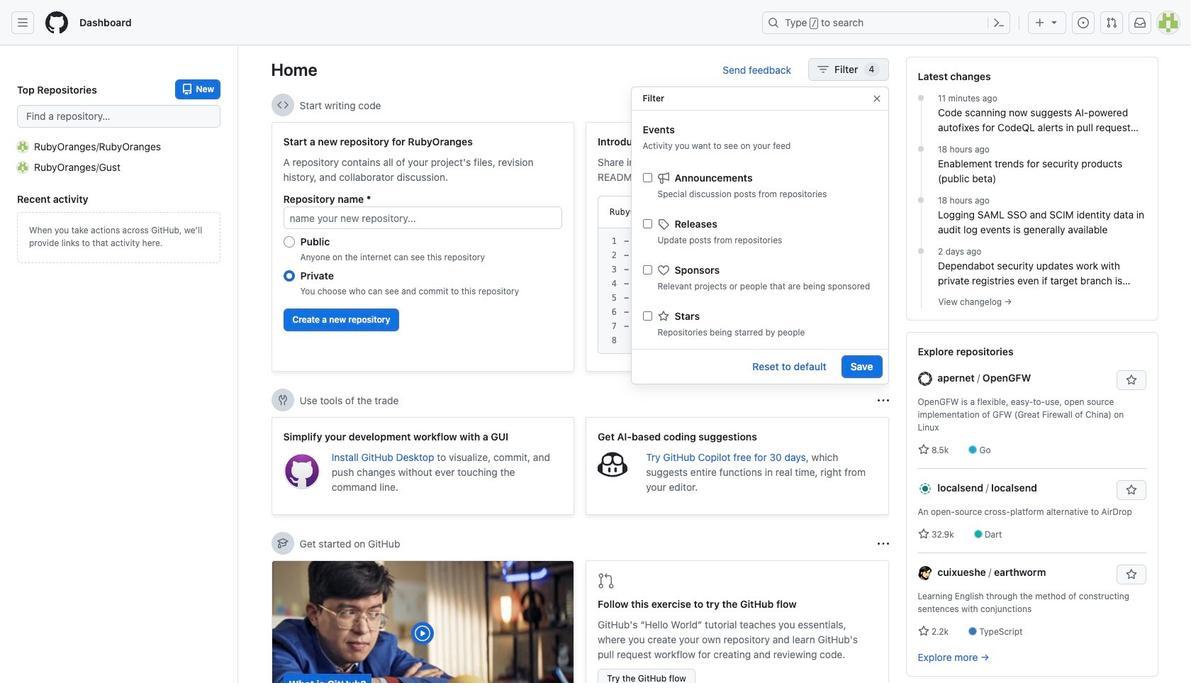 Task type: locate. For each thing, give the bounding box(es) containing it.
None radio
[[283, 236, 295, 248], [283, 270, 295, 282], [283, 236, 295, 248], [283, 270, 295, 282]]

0 vertical spatial star this repository image
[[1126, 375, 1138, 386]]

3 star this repository image from the top
[[1126, 569, 1138, 580]]

1 vertical spatial git pull request image
[[598, 573, 615, 590]]

command palette image
[[994, 17, 1005, 28]]

name your new repository... text field
[[283, 206, 563, 229]]

close menu image
[[872, 93, 883, 104]]

code image
[[277, 99, 288, 111]]

None checkbox
[[643, 219, 652, 228], [643, 265, 652, 275], [643, 219, 652, 228], [643, 265, 652, 275]]

tools image
[[277, 394, 288, 406]]

@cuixueshe profile image
[[918, 566, 933, 581]]

simplify your development workflow with a gui element
[[271, 417, 575, 515]]

why am i seeing this? image
[[878, 100, 889, 111], [878, 538, 889, 550]]

try the github flow element
[[586, 561, 889, 683]]

3 star image from the top
[[918, 626, 930, 637]]

0 vertical spatial star image
[[918, 444, 930, 456]]

star this repository image for '@cuixueshe profile' image
[[1126, 569, 1138, 580]]

2 star this repository image from the top
[[1126, 485, 1138, 496]]

1 vertical spatial dot fill image
[[916, 143, 927, 155]]

2 vertical spatial star image
[[918, 626, 930, 637]]

@localsend profile image
[[918, 482, 933, 496]]

dot fill image
[[916, 92, 927, 104], [916, 143, 927, 155]]

heart image
[[658, 264, 669, 276]]

0 vertical spatial dot fill image
[[916, 194, 927, 206]]

git pull request image
[[1107, 17, 1118, 28], [598, 573, 615, 590]]

rubyoranges image
[[17, 141, 28, 152]]

none submit inside introduce yourself with a profile readme element
[[819, 202, 865, 222]]

star image
[[918, 444, 930, 456], [918, 529, 930, 540], [918, 626, 930, 637]]

star this repository image
[[1126, 375, 1138, 386], [1126, 485, 1138, 496], [1126, 569, 1138, 580]]

why am i seeing this? image for try the github flow element
[[878, 538, 889, 550]]

dot fill image
[[916, 194, 927, 206], [916, 245, 927, 257]]

get ai-based coding suggestions element
[[586, 417, 889, 515]]

2 star image from the top
[[918, 529, 930, 540]]

explore element
[[906, 57, 1159, 683]]

star image down '@cuixueshe profile' image
[[918, 626, 930, 637]]

star image for @apernet profile icon
[[918, 444, 930, 456]]

0 horizontal spatial git pull request image
[[598, 573, 615, 590]]

1 vertical spatial why am i seeing this? image
[[878, 538, 889, 550]]

1 star this repository image from the top
[[1126, 375, 1138, 386]]

1 vertical spatial star image
[[918, 529, 930, 540]]

0 vertical spatial dot fill image
[[916, 92, 927, 104]]

0 vertical spatial why am i seeing this? image
[[878, 100, 889, 111]]

2 why am i seeing this? image from the top
[[878, 538, 889, 550]]

1 vertical spatial star this repository image
[[1126, 485, 1138, 496]]

1 why am i seeing this? image from the top
[[878, 100, 889, 111]]

why am i seeing this? image for introduce yourself with a profile readme element
[[878, 100, 889, 111]]

star image up '@cuixueshe profile' image
[[918, 529, 930, 540]]

1 vertical spatial dot fill image
[[916, 245, 927, 257]]

1 star image from the top
[[918, 444, 930, 456]]

None checkbox
[[643, 173, 652, 182], [643, 311, 652, 321], [643, 173, 652, 182], [643, 311, 652, 321]]

menu
[[632, 160, 889, 534]]

mortar board image
[[277, 538, 288, 549]]

2 dot fill image from the top
[[916, 143, 927, 155]]

2 vertical spatial star this repository image
[[1126, 569, 1138, 580]]

None submit
[[819, 202, 865, 222]]

Find a repository… text field
[[17, 105, 221, 128]]

star image up @localsend profile icon
[[918, 444, 930, 456]]

1 horizontal spatial git pull request image
[[1107, 17, 1118, 28]]



Task type: describe. For each thing, give the bounding box(es) containing it.
star image
[[658, 310, 669, 322]]

explore repositories navigation
[[906, 332, 1159, 677]]

star this repository image for @localsend profile icon
[[1126, 485, 1138, 496]]

plus image
[[1035, 17, 1047, 28]]

@apernet profile image
[[918, 372, 933, 386]]

notifications image
[[1135, 17, 1147, 28]]

megaphone image
[[658, 172, 669, 183]]

gust image
[[17, 161, 28, 173]]

start a new repository element
[[271, 122, 575, 372]]

what is github? image
[[272, 561, 574, 683]]

0 vertical spatial git pull request image
[[1107, 17, 1118, 28]]

1 dot fill image from the top
[[916, 194, 927, 206]]

why am i seeing this? image
[[878, 395, 889, 406]]

github desktop image
[[283, 453, 321, 490]]

issue opened image
[[1078, 17, 1090, 28]]

tag image
[[658, 218, 669, 230]]

star image for @localsend profile icon
[[918, 529, 930, 540]]

git pull request image inside try the github flow element
[[598, 573, 615, 590]]

Top Repositories search field
[[17, 105, 221, 128]]

filter image
[[818, 64, 829, 75]]

1 dot fill image from the top
[[916, 92, 927, 104]]

2 dot fill image from the top
[[916, 245, 927, 257]]

introduce yourself with a profile readme element
[[586, 122, 889, 372]]

star this repository image for @apernet profile icon
[[1126, 375, 1138, 386]]

triangle down image
[[1049, 16, 1061, 28]]

what is github? element
[[271, 561, 575, 683]]

star image for '@cuixueshe profile' image
[[918, 626, 930, 637]]

play image
[[415, 625, 432, 642]]

homepage image
[[45, 11, 68, 34]]



Task type: vqa. For each thing, say whether or not it's contained in the screenshot.
RubyOranges icon
yes



